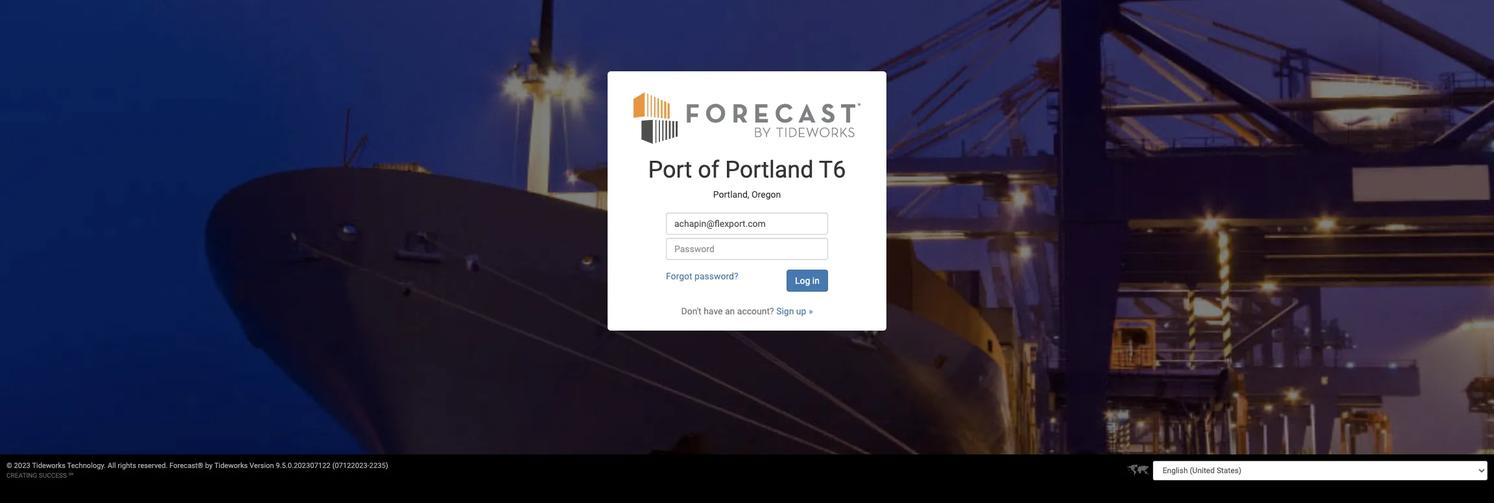Task type: locate. For each thing, give the bounding box(es) containing it.
reserved.
[[138, 462, 168, 470]]

sign up » link
[[776, 306, 813, 317]]

9.5.0.202307122
[[276, 462, 330, 470]]

portland,
[[713, 189, 749, 200]]

up
[[796, 306, 806, 317]]

version
[[250, 462, 274, 470]]

© 2023 tideworks technology. all rights reserved. forecast® by tideworks version 9.5.0.202307122 (07122023-2235) creating success ℠
[[6, 462, 388, 479]]

forecast® by tideworks image
[[634, 91, 860, 145]]

Email or username text field
[[666, 213, 828, 235]]

don't have an account? sign up »
[[681, 306, 813, 317]]

tideworks right by
[[214, 462, 248, 470]]

an
[[725, 306, 735, 317]]

©
[[6, 462, 12, 470]]

0 horizontal spatial tideworks
[[32, 462, 65, 470]]

tideworks
[[32, 462, 65, 470], [214, 462, 248, 470]]

»
[[809, 306, 813, 317]]

all
[[108, 462, 116, 470]]

creating
[[6, 472, 37, 479]]

technology.
[[67, 462, 106, 470]]

Password password field
[[666, 238, 828, 260]]

log
[[795, 276, 810, 286]]

have
[[704, 306, 723, 317]]

tideworks up success
[[32, 462, 65, 470]]

1 horizontal spatial tideworks
[[214, 462, 248, 470]]



Task type: describe. For each thing, give the bounding box(es) containing it.
port
[[648, 157, 692, 184]]

port of portland t6 portland, oregon
[[648, 157, 846, 200]]

of
[[698, 157, 719, 184]]

success
[[39, 472, 67, 479]]

don't
[[681, 306, 701, 317]]

password?
[[695, 271, 738, 282]]

forgot
[[666, 271, 692, 282]]

forgot password? log in
[[666, 271, 820, 286]]

oregon
[[752, 189, 781, 200]]

(07122023-
[[332, 462, 369, 470]]

forecast®
[[169, 462, 203, 470]]

log in button
[[787, 270, 828, 292]]

in
[[812, 276, 820, 286]]

1 tideworks from the left
[[32, 462, 65, 470]]

by
[[205, 462, 213, 470]]

forgot password? link
[[666, 271, 738, 282]]

2023
[[14, 462, 30, 470]]

2235)
[[369, 462, 388, 470]]

2 tideworks from the left
[[214, 462, 248, 470]]

rights
[[118, 462, 136, 470]]

sign
[[776, 306, 794, 317]]

portland
[[725, 157, 814, 184]]

℠
[[68, 472, 73, 479]]

t6
[[819, 157, 846, 184]]

account?
[[737, 306, 774, 317]]



Task type: vqa. For each thing, say whether or not it's contained in the screenshot.
Port of Portland T6 Portland, Oregon
yes



